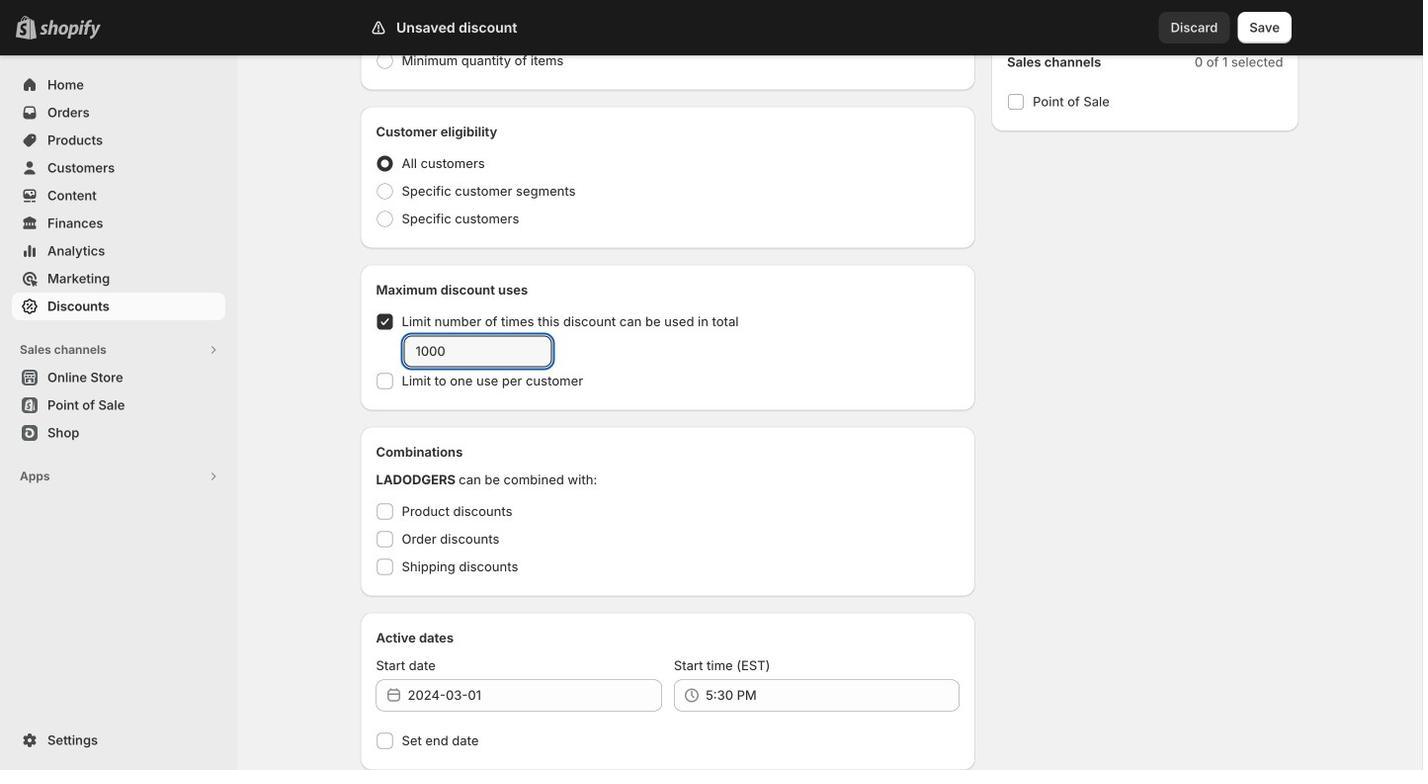 Task type: locate. For each thing, give the bounding box(es) containing it.
None text field
[[404, 336, 552, 367]]



Task type: vqa. For each thing, say whether or not it's contained in the screenshot.
"My Store" image
no



Task type: describe. For each thing, give the bounding box(es) containing it.
Enter time text field
[[706, 680, 960, 711]]

YYYY-MM-DD text field
[[408, 680, 662, 711]]

shopify image
[[40, 20, 101, 39]]



